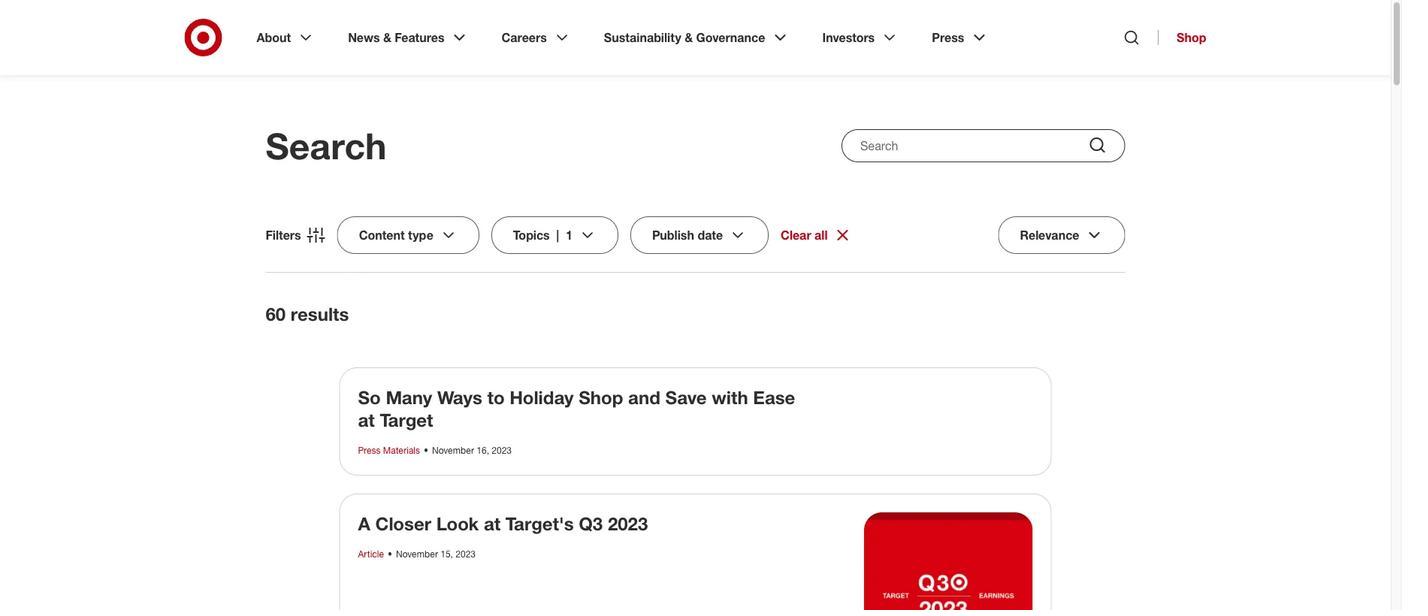 Task type: vqa. For each thing, say whether or not it's contained in the screenshot.
the left Press
yes



Task type: locate. For each thing, give the bounding box(es) containing it.
news
[[348, 30, 380, 45]]

look
[[436, 513, 479, 535]]

clear
[[781, 228, 811, 242]]

2023 for target's
[[456, 548, 476, 560]]

publish date
[[652, 228, 723, 242]]

2 & from the left
[[685, 30, 693, 45]]

investors
[[823, 30, 875, 45]]

press for press materials
[[358, 445, 381, 456]]

1 vertical spatial shop
[[579, 387, 623, 409]]

0 vertical spatial shop
[[1177, 30, 1207, 45]]

2 horizontal spatial 2023
[[608, 513, 648, 535]]

november for ways
[[432, 445, 474, 456]]

shop inside so many ways to holiday shop and save with ease at target
[[579, 387, 623, 409]]

0 vertical spatial november
[[432, 445, 474, 456]]

& left governance
[[685, 30, 693, 45]]

0 vertical spatial 2023
[[492, 445, 512, 456]]

at right the look
[[484, 513, 501, 535]]

investors link
[[812, 18, 910, 57]]

1 vertical spatial november
[[396, 548, 438, 560]]

materials
[[383, 445, 420, 456]]

publish date button
[[631, 216, 769, 254]]

careers link
[[491, 18, 582, 57]]

0 horizontal spatial at
[[358, 409, 375, 431]]

1 & from the left
[[383, 30, 392, 45]]

1 horizontal spatial 2023
[[492, 445, 512, 456]]

0 horizontal spatial shop
[[579, 387, 623, 409]]

article
[[358, 548, 384, 560]]

governance
[[696, 30, 765, 45]]

press
[[932, 30, 965, 45], [358, 445, 381, 456]]

& for governance
[[685, 30, 693, 45]]

shop link
[[1158, 30, 1207, 45]]

to
[[487, 387, 505, 409]]

many
[[386, 387, 432, 409]]

november
[[432, 445, 474, 456], [396, 548, 438, 560]]

at inside so many ways to holiday shop and save with ease at target
[[358, 409, 375, 431]]

& right news at top
[[383, 30, 392, 45]]

60 results
[[266, 303, 349, 325]]

shop
[[1177, 30, 1207, 45], [579, 387, 623, 409]]

0 horizontal spatial press
[[358, 445, 381, 456]]

Relevance field
[[999, 216, 1126, 254]]

1 horizontal spatial press
[[932, 30, 965, 45]]

search
[[266, 124, 387, 168]]

2023
[[492, 445, 512, 456], [608, 513, 648, 535], [456, 548, 476, 560]]

&
[[383, 30, 392, 45], [685, 30, 693, 45]]

so many ways to holiday shop and save with ease at target
[[358, 387, 795, 431]]

1 horizontal spatial shop
[[1177, 30, 1207, 45]]

at down so
[[358, 409, 375, 431]]

target
[[380, 409, 433, 431]]

results
[[291, 303, 349, 325]]

type
[[408, 228, 434, 242]]

0 vertical spatial at
[[358, 409, 375, 431]]

sustainability & governance link
[[594, 18, 800, 57]]

november left 16,
[[432, 445, 474, 456]]

2023 right 16,
[[492, 445, 512, 456]]

press for press
[[932, 30, 965, 45]]

clear all button
[[781, 226, 852, 244]]

0 horizontal spatial 2023
[[456, 548, 476, 560]]

ease
[[753, 387, 795, 409]]

relevance
[[1020, 228, 1080, 242]]

press materials link
[[358, 445, 420, 456]]

topics  |  1 button
[[491, 216, 619, 254]]

2 vertical spatial 2023
[[456, 548, 476, 560]]

about link
[[246, 18, 326, 57]]

so
[[358, 387, 381, 409]]

at
[[358, 409, 375, 431], [484, 513, 501, 535]]

publish
[[652, 228, 694, 242]]

1 horizontal spatial &
[[685, 30, 693, 45]]

q3
[[579, 513, 603, 535]]

content type button
[[337, 216, 479, 254]]

and
[[628, 387, 661, 409]]

november left 15,
[[396, 548, 438, 560]]

holiday
[[510, 387, 574, 409]]

sustainability
[[604, 30, 682, 45]]

0 horizontal spatial &
[[383, 30, 392, 45]]

1 vertical spatial press
[[358, 445, 381, 456]]

a graphic that reads image
[[864, 513, 1033, 610]]

0 vertical spatial press
[[932, 30, 965, 45]]

save
[[666, 387, 707, 409]]

2023 right 15,
[[456, 548, 476, 560]]

press link
[[922, 18, 999, 57]]

november for look
[[396, 548, 438, 560]]

2023 right q3
[[608, 513, 648, 535]]

so many ways to holiday shop and save with ease at target link
[[358, 387, 795, 431]]

clear all
[[781, 228, 828, 242]]

1 vertical spatial at
[[484, 513, 501, 535]]



Task type: describe. For each thing, give the bounding box(es) containing it.
a closer look at target's q3 2023 link
[[358, 513, 648, 535]]

date
[[698, 228, 723, 242]]

news & features
[[348, 30, 445, 45]]

a closer look at target's q3 2023
[[358, 513, 648, 535]]

2023 for holiday
[[492, 445, 512, 456]]

& for features
[[383, 30, 392, 45]]

16,
[[477, 445, 489, 456]]

about
[[257, 30, 291, 45]]

all
[[815, 228, 828, 242]]

with
[[712, 387, 748, 409]]

november 16, 2023
[[432, 445, 512, 456]]

features
[[395, 30, 445, 45]]

ways
[[437, 387, 482, 409]]

careers
[[502, 30, 547, 45]]

sustainability & governance
[[604, 30, 765, 45]]

target's
[[506, 513, 574, 535]]

60
[[266, 303, 286, 325]]

article link
[[358, 548, 384, 560]]

topics  |  1
[[513, 228, 573, 242]]

1 horizontal spatial at
[[484, 513, 501, 535]]

content type
[[359, 228, 434, 242]]

a
[[358, 513, 371, 535]]

15,
[[441, 548, 453, 560]]

november 15, 2023
[[396, 548, 476, 560]]

filters
[[266, 228, 301, 242]]

shop inside shop "link"
[[1177, 30, 1207, 45]]

content
[[359, 228, 405, 242]]

1 vertical spatial 2023
[[608, 513, 648, 535]]

closer
[[376, 513, 431, 535]]

news & features link
[[338, 18, 479, 57]]

Search search field
[[842, 129, 1126, 162]]

press materials
[[358, 445, 420, 456]]



